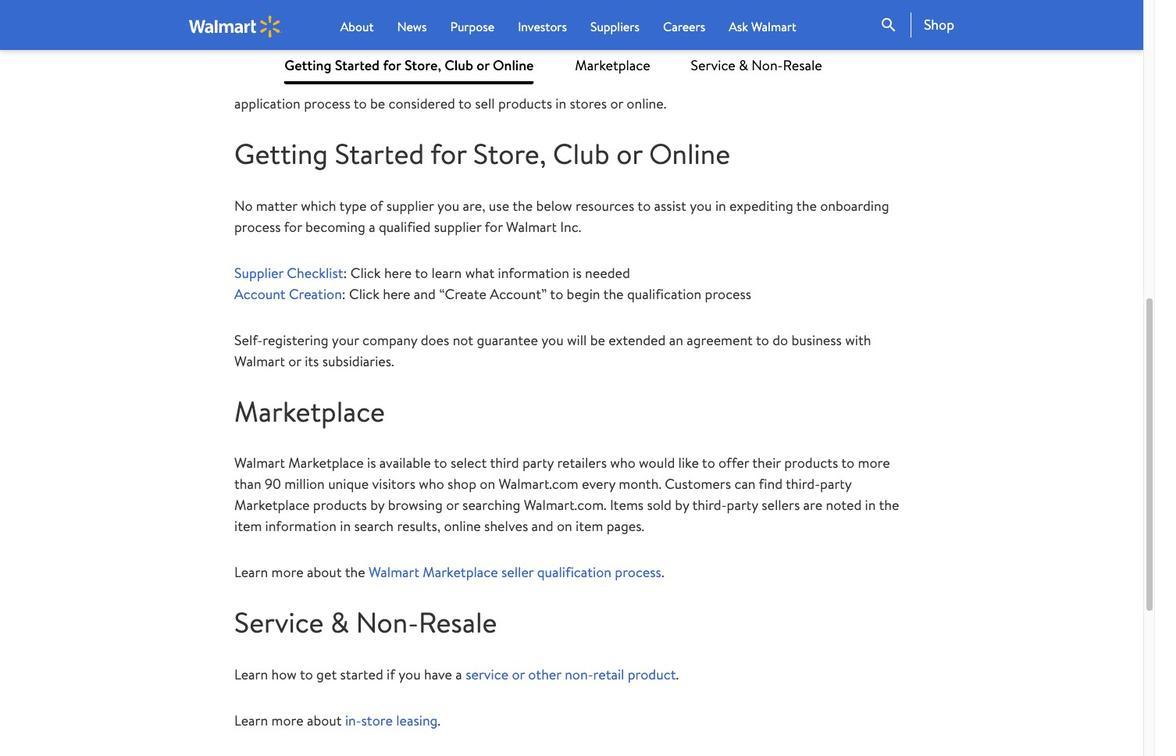 Task type: vqa. For each thing, say whether or not it's contained in the screenshot.
2020s link
no



Task type: locate. For each thing, give the bounding box(es) containing it.
0 vertical spatial here
[[384, 263, 412, 282]]

0 vertical spatial started
[[335, 55, 380, 75]]

started
[[335, 55, 380, 75], [335, 134, 424, 173]]

0 horizontal spatial business
[[477, 73, 527, 92]]

our suppliers fit into multiple categories, and together, they make up a pool of over 100,000 businesses worldwide. they're how we provide the products our customers want and need. check out the different types of suppliers to see where you fit. if your business is located in the united states, we ask you to complete our application process to be considered to sell products in stores or online.
[[234, 31, 894, 113]]

application
[[234, 94, 301, 113]]

1 horizontal spatial resale
[[783, 55, 822, 75]]

non- inside 'link'
[[752, 55, 783, 75]]

0 vertical spatial online
[[493, 55, 534, 75]]

retailers
[[557, 453, 607, 473]]

1 vertical spatial non-
[[356, 603, 419, 642]]

the inside the walmart marketplace is available to select third party retailers who would like to offer their products to more than 90 million unique visitors who shop on walmart.com every month. customers can find third-party marketplace products by browsing or searching walmart.com. items sold by third-party sellers are noted in the item information in search results, online shelves and on item pages.
[[879, 495, 899, 515]]

our down 'types'
[[864, 73, 884, 92]]

0 vertical spatial on
[[480, 474, 495, 494]]

1 horizontal spatial .
[[662, 563, 664, 582]]

1 vertical spatial our
[[864, 73, 884, 92]]

1 horizontal spatial service & non-resale
[[691, 55, 822, 75]]

a inside no matter which type of supplier you are, use the below resources to assist you in expediting the onboarding process for becoming a qualified supplier for walmart inc.
[[369, 217, 375, 236]]

: down becoming
[[343, 263, 347, 282]]

1 vertical spatial of
[[234, 73, 247, 92]]

online down together,
[[493, 55, 534, 75]]

suppliers
[[591, 18, 640, 35]]

learn for learn how to get started if you have a
[[234, 665, 268, 684]]

1 vertical spatial who
[[419, 474, 444, 494]]

of
[[695, 31, 708, 50], [234, 73, 247, 92], [370, 196, 383, 215]]

walmart marketplace seller qualification process link
[[369, 563, 662, 582]]

marketplace
[[575, 55, 650, 75], [234, 392, 385, 431], [288, 453, 364, 473], [234, 495, 310, 515], [423, 563, 498, 582]]

walmart
[[751, 18, 796, 35], [506, 217, 557, 236], [234, 351, 285, 371], [234, 453, 285, 473], [369, 563, 419, 582]]

information down million
[[265, 517, 337, 536]]

an
[[669, 330, 683, 350]]

party down can on the right of page
[[727, 495, 758, 515]]

learn more about in-store leasing .
[[234, 711, 441, 730]]

information
[[498, 263, 569, 282], [265, 517, 337, 536]]

here
[[384, 263, 412, 282], [383, 284, 410, 304]]

to up noted
[[841, 453, 855, 473]]

for down use
[[485, 217, 503, 236]]

in-store leasing link
[[345, 711, 438, 730]]

into
[[336, 31, 360, 50]]

1 horizontal spatial club
[[553, 134, 610, 173]]

or down shop
[[446, 495, 459, 515]]

1 horizontal spatial how
[[351, 52, 376, 71]]

0 horizontal spatial a
[[369, 217, 375, 236]]

marketplace down its
[[234, 392, 385, 431]]

who
[[610, 453, 636, 473], [419, 474, 444, 494]]

2 vertical spatial learn
[[234, 711, 268, 730]]

their
[[752, 453, 781, 473]]

is
[[531, 73, 540, 92], [573, 263, 582, 282], [367, 453, 376, 473]]

store,
[[405, 55, 441, 75], [473, 134, 546, 173]]

0 vertical spatial business
[[477, 73, 527, 92]]

0 vertical spatial qualification
[[627, 284, 702, 304]]

store, up use
[[473, 134, 546, 173]]

getting started for store, club or online down sell
[[234, 134, 730, 173]]

together,
[[511, 31, 568, 50]]

be right will
[[590, 330, 605, 350]]

suppliers button
[[591, 17, 640, 36]]

0 horizontal spatial be
[[370, 94, 385, 113]]

0 vertical spatial non-
[[752, 55, 783, 75]]

process down 'pages.'
[[615, 563, 662, 582]]

or inside the self-registering your company does not guarantee you will be extended an agreement to do business with walmart or its subsidiaries.
[[288, 351, 301, 371]]

to left learn
[[415, 263, 428, 282]]

is inside our suppliers fit into multiple categories, and together, they make up a pool of over 100,000 businesses worldwide. they're how we provide the products our customers want and need. check out the different types of suppliers to see where you fit. if your business is located in the united states, we ask you to complete our application process to be considered to sell products in stores or online.
[[531, 73, 540, 92]]

of right the type
[[370, 196, 383, 215]]

click
[[350, 263, 381, 282], [349, 284, 380, 304]]

how left get on the left bottom of the page
[[271, 665, 297, 684]]

0 horizontal spatial third-
[[692, 495, 727, 515]]

or right stores
[[610, 94, 623, 113]]

third- down "customers"
[[692, 495, 727, 515]]

who up browsing
[[419, 474, 444, 494]]

complete
[[803, 73, 861, 92]]

learn
[[432, 263, 462, 282]]

begin
[[567, 284, 600, 304]]

0 horizontal spatial how
[[271, 665, 297, 684]]

1 vertical spatial third-
[[692, 495, 727, 515]]

2 vertical spatial a
[[456, 665, 462, 684]]

will
[[567, 330, 587, 350]]

noted
[[826, 495, 862, 515]]

for
[[383, 55, 401, 75], [430, 134, 467, 173], [284, 217, 302, 236], [485, 217, 503, 236]]

1 horizontal spatial information
[[498, 263, 569, 282]]

1 vertical spatial &
[[330, 603, 349, 642]]

party up noted
[[820, 474, 852, 494]]

customers
[[553, 52, 617, 71]]

& left out
[[739, 55, 748, 75]]

marketplace down 90
[[234, 495, 310, 515]]

0 vertical spatial suppliers
[[262, 31, 315, 50]]

: down checklist
[[342, 284, 346, 304]]

100,000
[[742, 31, 792, 50]]

1 horizontal spatial &
[[739, 55, 748, 75]]

:
[[343, 263, 347, 282], [342, 284, 346, 304]]

supplier down are,
[[434, 217, 482, 236]]

process inside no matter which type of supplier you are, use the below resources to assist you in expediting the onboarding process for becoming a qualified supplier for walmart inc.
[[234, 217, 281, 236]]

0 vertical spatial who
[[610, 453, 636, 473]]

more for learn how to get started if you have a
[[271, 711, 304, 730]]

resale down businesses
[[783, 55, 822, 75]]

to left do on the top right of the page
[[756, 330, 769, 350]]

or inside the walmart marketplace is available to select third party retailers who would like to offer their products to more than 90 million unique visitors who shop on walmart.com every month. customers can find third-party marketplace products by browsing or searching walmart.com. items sold by third-party sellers are noted in the item information in search results, online shelves and on item pages.
[[446, 495, 459, 515]]

0 vertical spatial how
[[351, 52, 376, 71]]

where
[[348, 73, 385, 92]]

1 vertical spatial service
[[234, 603, 324, 642]]

process down no
[[234, 217, 281, 236]]

in left the expediting
[[715, 196, 726, 215]]

0 vertical spatial our
[[530, 52, 550, 71]]

0 vertical spatial club
[[445, 55, 473, 75]]

resale
[[783, 55, 822, 75], [419, 603, 497, 642]]

1 horizontal spatial qualification
[[627, 284, 702, 304]]

to
[[307, 73, 321, 92], [786, 73, 800, 92], [354, 94, 367, 113], [459, 94, 472, 113], [638, 196, 651, 215], [415, 263, 428, 282], [550, 284, 563, 304], [756, 330, 769, 350], [434, 453, 447, 473], [702, 453, 715, 473], [841, 453, 855, 473], [300, 665, 313, 684]]

a right up
[[655, 31, 662, 50]]

marketplace down online
[[423, 563, 498, 582]]

is left located
[[531, 73, 540, 92]]

walmart down self-
[[234, 351, 285, 371]]

would
[[639, 453, 675, 473]]

1 horizontal spatial is
[[531, 73, 540, 92]]

1 horizontal spatial service
[[691, 55, 736, 75]]

be down where
[[370, 94, 385, 113]]

month.
[[619, 474, 662, 494]]

1 vertical spatial more
[[271, 563, 304, 582]]

or down online. on the right top of the page
[[617, 134, 643, 173]]

customers
[[665, 474, 731, 494]]

and down walmart.com.
[[532, 517, 554, 536]]

service up get on the left bottom of the page
[[234, 603, 324, 642]]

to right like
[[702, 453, 715, 473]]

click right checklist
[[350, 263, 381, 282]]

2 horizontal spatial is
[[573, 263, 582, 282]]

a
[[655, 31, 662, 50], [369, 217, 375, 236], [456, 665, 462, 684]]

2 horizontal spatial a
[[655, 31, 662, 50]]

1 vertical spatial be
[[590, 330, 605, 350]]

1 horizontal spatial party
[[727, 495, 758, 515]]

leasing
[[396, 711, 438, 730]]

you left will
[[542, 330, 564, 350]]

0 horizontal spatial club
[[445, 55, 473, 75]]

1 vertical spatial your
[[332, 330, 359, 350]]

they
[[571, 31, 598, 50]]

pool
[[665, 31, 692, 50]]

1 about from the top
[[307, 563, 342, 582]]

1 horizontal spatial third-
[[786, 474, 820, 494]]

non- down 100,000
[[752, 55, 783, 75]]

learn
[[234, 563, 268, 582], [234, 665, 268, 684], [234, 711, 268, 730]]

0 horizontal spatial is
[[367, 453, 376, 473]]

party up walmart.com
[[522, 453, 554, 473]]

1 horizontal spatial by
[[675, 495, 689, 515]]

0 vertical spatial getting
[[284, 55, 331, 75]]

is up the begin at the top
[[573, 263, 582, 282]]

can
[[735, 474, 756, 494]]

1 vertical spatial club
[[553, 134, 610, 173]]

products down unique
[[313, 495, 367, 515]]

1 vertical spatial information
[[265, 517, 337, 536]]

your
[[446, 73, 474, 92], [332, 330, 359, 350]]

here up company
[[383, 284, 410, 304]]

2 vertical spatial of
[[370, 196, 383, 215]]

1 by from the left
[[370, 495, 385, 515]]

suppliers up worldwide.
[[262, 31, 315, 50]]

information up account" at the top
[[498, 263, 569, 282]]

.
[[662, 563, 664, 582], [676, 665, 679, 684], [438, 711, 441, 730]]

learn for learn more about
[[234, 711, 268, 730]]

learn how to get started if you have a service or other non-retail product .
[[234, 665, 679, 684]]

0 horizontal spatial information
[[265, 517, 337, 536]]

more inside the walmart marketplace is available to select third party retailers who would like to offer their products to more than 90 million unique visitors who shop on walmart.com every month. customers can find third-party marketplace products by browsing or searching walmart.com. items sold by third-party sellers are noted in the item information in search results, online shelves and on item pages.
[[858, 453, 890, 473]]

0 vertical spatial third-
[[786, 474, 820, 494]]

be
[[370, 94, 385, 113], [590, 330, 605, 350]]

search up 'types'
[[879, 16, 898, 34]]

if
[[434, 73, 443, 92]]

or left its
[[288, 351, 301, 371]]

0 vertical spatial be
[[370, 94, 385, 113]]

non-
[[565, 665, 593, 684]]

process inside our suppliers fit into multiple categories, and together, they make up a pool of over 100,000 businesses worldwide. they're how we provide the products our customers want and need. check out the different types of suppliers to see where you fit. if your business is located in the united states, we ask you to complete our application process to be considered to sell products in stores or online.
[[304, 94, 350, 113]]

we down multiple at the top
[[379, 52, 396, 71]]

1 horizontal spatial item
[[576, 517, 603, 536]]

2 learn from the top
[[234, 665, 268, 684]]

0 horizontal spatial item
[[234, 517, 262, 536]]

"create
[[439, 284, 487, 304]]

and down learn
[[414, 284, 436, 304]]

1 vertical spatial here
[[383, 284, 410, 304]]

browsing
[[388, 495, 443, 515]]

marketplace down the make
[[575, 55, 650, 75]]

below
[[536, 196, 572, 215]]

search
[[879, 16, 898, 34], [354, 517, 394, 536]]

to left the 'complete'
[[786, 73, 800, 92]]

0 horizontal spatial your
[[332, 330, 359, 350]]

. down sold
[[662, 563, 664, 582]]

click right creation on the top
[[349, 284, 380, 304]]

0 vertical spatial service
[[691, 55, 736, 75]]

a right have
[[456, 665, 462, 684]]

to left select
[[434, 453, 447, 473]]

or inside our suppliers fit into multiple categories, and together, they make up a pool of over 100,000 businesses worldwide. they're how we provide the products our customers want and need. check out the different types of suppliers to see where you fit. if your business is located in the united states, we ask you to complete our application process to be considered to sell products in stores or online.
[[610, 94, 623, 113]]

walmart down below
[[506, 217, 557, 236]]

walmart.com
[[499, 474, 579, 494]]

2 vertical spatial more
[[271, 711, 304, 730]]

0 horizontal spatial service & non-resale
[[234, 603, 497, 642]]

get
[[316, 665, 337, 684]]

2 horizontal spatial .
[[676, 665, 679, 684]]

1 horizontal spatial on
[[557, 517, 572, 536]]

how inside our suppliers fit into multiple categories, and together, they make up a pool of over 100,000 businesses worldwide. they're how we provide the products our customers want and need. check out the different types of suppliers to see where you fit. if your business is located in the united states, we ask you to complete our application process to be considered to sell products in stores or online.
[[351, 52, 376, 71]]

0 vertical spatial a
[[655, 31, 662, 50]]

online
[[493, 55, 534, 75], [649, 134, 730, 173]]

1 horizontal spatial your
[[446, 73, 474, 92]]

qualification
[[627, 284, 702, 304], [537, 563, 612, 582]]

process up agreement
[[705, 284, 752, 304]]

0 vertical spatial search
[[879, 16, 898, 34]]

0 vertical spatial information
[[498, 263, 569, 282]]

in down unique
[[340, 517, 351, 536]]

1 vertical spatial party
[[820, 474, 852, 494]]

of up 'need.'
[[695, 31, 708, 50]]

account"
[[490, 284, 547, 304]]

0 vertical spatial supplier
[[386, 196, 434, 215]]

multiple
[[363, 31, 412, 50]]

business up sell
[[477, 73, 527, 92]]

seller
[[501, 563, 534, 582]]

suppliers up application
[[251, 73, 304, 92]]

service down over
[[691, 55, 736, 75]]

supplier up qualified in the left top of the page
[[386, 196, 434, 215]]

resale down learn more about the walmart marketplace seller qualification process .
[[419, 603, 497, 642]]

walmart inside the walmart marketplace is available to select third party retailers who would like to offer their products to more than 90 million unique visitors who shop on walmart.com every month. customers can find third-party marketplace products by browsing or searching walmart.com. items sold by third-party sellers are noted in the item information in search results, online shelves and on item pages.
[[234, 453, 285, 473]]

1 vertical spatial online
[[649, 134, 730, 173]]

over
[[712, 31, 739, 50]]

1 vertical spatial business
[[792, 330, 842, 350]]

who up month.
[[610, 453, 636, 473]]

in
[[592, 73, 602, 92], [556, 94, 566, 113], [715, 196, 726, 215], [865, 495, 876, 515], [340, 517, 351, 536]]

& up get on the left bottom of the page
[[330, 603, 349, 642]]

. right the retail
[[676, 665, 679, 684]]

your right if at the top left of the page
[[446, 73, 474, 92]]

supplier
[[386, 196, 434, 215], [434, 217, 482, 236]]

1 learn from the top
[[234, 563, 268, 582]]

0 vertical spatial is
[[531, 73, 540, 92]]

by down visitors
[[370, 495, 385, 515]]

by
[[370, 495, 385, 515], [675, 495, 689, 515]]

and inside the walmart marketplace is available to select third party retailers who would like to offer their products to more than 90 million unique visitors who shop on walmart.com every month. customers can find third-party marketplace products by browsing or searching walmart.com. items sold by third-party sellers are noted in the item information in search results, online shelves and on item pages.
[[532, 517, 554, 536]]

non- up if
[[356, 603, 419, 642]]

retail
[[593, 665, 624, 684]]

walmart.com.
[[524, 495, 607, 515]]

walmart inside no matter which type of supplier you are, use the below resources to assist you in expediting the onboarding process for becoming a qualified supplier for walmart inc.
[[506, 217, 557, 236]]

online
[[444, 517, 481, 536]]

on down walmart.com.
[[557, 517, 572, 536]]

0 horizontal spatial our
[[530, 52, 550, 71]]

be inside the self-registering your company does not guarantee you will be extended an agreement to do business with walmart or its subsidiaries.
[[590, 330, 605, 350]]

service
[[691, 55, 736, 75], [234, 603, 324, 642]]

service inside 'link'
[[691, 55, 736, 75]]

products down purpose dropdown button
[[472, 52, 526, 71]]

. down have
[[438, 711, 441, 730]]

to down where
[[354, 94, 367, 113]]

qualification right seller
[[537, 563, 612, 582]]

1 horizontal spatial our
[[864, 73, 884, 92]]

2 about from the top
[[307, 711, 342, 730]]

are,
[[463, 196, 486, 215]]

on up searching
[[480, 474, 495, 494]]

getting up matter
[[234, 134, 328, 173]]

how up where
[[351, 52, 376, 71]]

item down the than
[[234, 517, 262, 536]]

in down located
[[556, 94, 566, 113]]

club down categories,
[[445, 55, 473, 75]]

3 learn from the top
[[234, 711, 268, 730]]

1 horizontal spatial store,
[[473, 134, 546, 173]]

0 horizontal spatial we
[[379, 52, 396, 71]]

business inside our suppliers fit into multiple categories, and together, they make up a pool of over 100,000 businesses worldwide. they're how we provide the products our customers want and need. check out the different types of suppliers to see where you fit. if your business is located in the united states, we ask you to complete our application process to be considered to sell products in stores or online.
[[477, 73, 527, 92]]

2 vertical spatial .
[[438, 711, 441, 730]]

here down qualified in the left top of the page
[[384, 263, 412, 282]]

a left qualified in the left top of the page
[[369, 217, 375, 236]]

by right sold
[[675, 495, 689, 515]]

your up subsidiaries.
[[332, 330, 359, 350]]

0 horizontal spatial resale
[[419, 603, 497, 642]]

1 vertical spatial started
[[335, 134, 424, 173]]

process inside supplier checklist : click here to learn what information is needed account creation : click here and "create account" to begin the qualification process
[[705, 284, 752, 304]]

pages.
[[607, 517, 645, 536]]

they're
[[302, 52, 347, 71]]

search left results,
[[354, 517, 394, 536]]

use
[[489, 196, 509, 215]]

0 vertical spatial your
[[446, 73, 474, 92]]

0 vertical spatial about
[[307, 563, 342, 582]]

more
[[858, 453, 890, 473], [271, 563, 304, 582], [271, 711, 304, 730]]

item down walmart.com.
[[576, 517, 603, 536]]

available
[[379, 453, 431, 473]]



Task type: describe. For each thing, give the bounding box(es) containing it.
guarantee
[[477, 330, 538, 350]]

1 horizontal spatial who
[[610, 453, 636, 473]]

business inside the self-registering your company does not guarantee you will be extended an agreement to do business with walmart or its subsidiaries.
[[792, 330, 842, 350]]

0 horizontal spatial service
[[234, 603, 324, 642]]

qualified
[[379, 217, 431, 236]]

club inside getting started for store, club or online link
[[445, 55, 473, 75]]

0 horizontal spatial .
[[438, 711, 441, 730]]

investors
[[518, 18, 567, 35]]

1 vertical spatial getting started for store, club or online
[[234, 134, 730, 173]]

0 horizontal spatial qualification
[[537, 563, 612, 582]]

company
[[363, 330, 417, 350]]

1 vertical spatial how
[[271, 665, 297, 684]]

0 horizontal spatial store,
[[405, 55, 441, 75]]

and inside supplier checklist : click here to learn what information is needed account creation : click here and "create account" to begin the qualification process
[[414, 284, 436, 304]]

0 horizontal spatial party
[[522, 453, 554, 473]]

0 vertical spatial service & non-resale
[[691, 55, 822, 75]]

see
[[324, 73, 344, 92]]

you inside the self-registering your company does not guarantee you will be extended an agreement to do business with walmart or its subsidiaries.
[[542, 330, 564, 350]]

for down matter
[[284, 217, 302, 236]]

you right if
[[399, 665, 421, 684]]

registering
[[263, 330, 328, 350]]

about for in-
[[307, 711, 342, 730]]

your inside the self-registering your company does not guarantee you will be extended an agreement to do business with walmart or its subsidiaries.
[[332, 330, 359, 350]]

supplier checklist : click here to learn what information is needed account creation : click here and "create account" to begin the qualification process
[[234, 263, 752, 304]]

0 horizontal spatial who
[[419, 474, 444, 494]]

service & non-resale link
[[691, 47, 822, 84]]

third
[[490, 453, 519, 473]]

to inside no matter which type of supplier you are, use the below resources to assist you in expediting the onboarding process for becoming a qualified supplier for walmart inc.
[[638, 196, 651, 215]]

information inside the walmart marketplace is available to select third party retailers who would like to offer their products to more than 90 million unique visitors who shop on walmart.com every month. customers can find third-party marketplace products by browsing or searching walmart.com. items sold by third-party sellers are noted in the item information in search results, online shelves and on item pages.
[[265, 517, 337, 536]]

up
[[637, 31, 652, 50]]

to inside the self-registering your company does not guarantee you will be extended an agreement to do business with walmart or its subsidiaries.
[[756, 330, 769, 350]]

other
[[528, 665, 562, 684]]

0 horizontal spatial &
[[330, 603, 349, 642]]

to left sell
[[459, 94, 472, 113]]

not
[[453, 330, 473, 350]]

in inside no matter which type of supplier you are, use the below resources to assist you in expediting the onboarding process for becoming a qualified supplier for walmart inc.
[[715, 196, 726, 215]]

news button
[[397, 17, 427, 36]]

becoming
[[305, 217, 365, 236]]

assist
[[654, 196, 687, 215]]

1 vertical spatial suppliers
[[251, 73, 304, 92]]

purpose
[[450, 18, 495, 35]]

careers link
[[663, 17, 705, 36]]

& inside 'link'
[[739, 55, 748, 75]]

ask
[[729, 18, 748, 35]]

walmart inside the self-registering your company does not guarantee you will be extended an agreement to do business with walmart or its subsidiaries.
[[234, 351, 285, 371]]

1 vertical spatial service & non-resale
[[234, 603, 497, 642]]

businesses
[[795, 31, 859, 50]]

getting started for store, club or online link
[[284, 47, 535, 84]]

to left see at left top
[[307, 73, 321, 92]]

be inside our suppliers fit into multiple categories, and together, they make up a pool of over 100,000 businesses worldwide. they're how we provide the products our customers want and need. check out the different types of suppliers to see where you fit. if your business is located in the united states, we ask you to complete our application process to be considered to sell products in stores or online.
[[370, 94, 385, 113]]

and up united
[[653, 52, 675, 71]]

does
[[421, 330, 449, 350]]

search inside the walmart marketplace is available to select third party retailers who would like to offer their products to more than 90 million unique visitors who shop on walmart.com every month. customers can find third-party marketplace products by browsing or searching walmart.com. items sold by third-party sellers are noted in the item information in search results, online shelves and on item pages.
[[354, 517, 394, 536]]

supplier
[[234, 263, 284, 282]]

ask
[[739, 73, 758, 92]]

agreement
[[687, 330, 753, 350]]

marketplace link
[[575, 47, 650, 84]]

products up are
[[784, 453, 838, 473]]

0 vertical spatial click
[[350, 263, 381, 282]]

walmart down results,
[[369, 563, 419, 582]]

products right sell
[[498, 94, 552, 113]]

what
[[465, 263, 495, 282]]

which
[[301, 196, 336, 215]]

categories,
[[416, 31, 483, 50]]

0 horizontal spatial online
[[493, 55, 534, 75]]

marketplace up million
[[288, 453, 364, 473]]

ask walmart link
[[729, 17, 796, 36]]

2 horizontal spatial of
[[695, 31, 708, 50]]

0 vertical spatial :
[[343, 263, 347, 282]]

to left the begin at the top
[[550, 284, 563, 304]]

onboarding
[[820, 196, 889, 215]]

its
[[305, 351, 319, 371]]

service or other non-retail product link
[[466, 665, 676, 684]]

1 vertical spatial store,
[[473, 134, 546, 173]]

self-
[[234, 330, 263, 350]]

careers
[[663, 18, 705, 35]]

home image
[[189, 15, 282, 37]]

you left are,
[[437, 196, 460, 215]]

stores
[[570, 94, 607, 113]]

inc.
[[560, 217, 581, 236]]

qualification inside supplier checklist : click here to learn what information is needed account creation : click here and "create account" to begin the qualification process
[[627, 284, 702, 304]]

self-registering your company does not guarantee you will be extended an agreement to do business with walmart or its subsidiaries.
[[234, 330, 871, 371]]

searching
[[462, 495, 521, 515]]

matter
[[256, 196, 298, 215]]

is inside supplier checklist : click here to learn what information is needed account creation : click here and "create account" to begin the qualification process
[[573, 263, 582, 282]]

account creation link
[[234, 284, 342, 304]]

2 started from the top
[[335, 134, 424, 173]]

1 item from the left
[[234, 517, 262, 536]]

a inside our suppliers fit into multiple categories, and together, they make up a pool of over 100,000 businesses worldwide. they're how we provide the products our customers want and need. check out the different types of suppliers to see where you fit. if your business is located in the united states, we ask you to complete our application process to be considered to sell products in stores or online.
[[655, 31, 662, 50]]

unique
[[328, 474, 369, 494]]

resale inside 'link'
[[783, 55, 822, 75]]

checklist
[[287, 263, 343, 282]]

you left fit.
[[389, 73, 411, 92]]

of inside no matter which type of supplier you are, use the below resources to assist you in expediting the onboarding process for becoming a qualified supplier for walmart inc.
[[370, 196, 383, 215]]

united
[[629, 73, 670, 92]]

1 vertical spatial supplier
[[434, 217, 482, 236]]

for down considered
[[430, 134, 467, 173]]

1 vertical spatial getting
[[234, 134, 328, 173]]

0 vertical spatial .
[[662, 563, 664, 582]]

1 horizontal spatial online
[[649, 134, 730, 173]]

visitors
[[372, 474, 416, 494]]

1 vertical spatial .
[[676, 665, 679, 684]]

or left other
[[512, 665, 525, 684]]

1 vertical spatial resale
[[419, 603, 497, 642]]

1 horizontal spatial we
[[718, 73, 735, 92]]

for down multiple at the top
[[383, 55, 401, 75]]

fit.
[[414, 73, 431, 92]]

2 horizontal spatial party
[[820, 474, 852, 494]]

subsidiaries.
[[322, 351, 394, 371]]

sold
[[647, 495, 672, 515]]

store
[[361, 711, 393, 730]]

than
[[234, 474, 261, 494]]

2 vertical spatial party
[[727, 495, 758, 515]]

0 vertical spatial getting started for store, club or online
[[284, 55, 534, 75]]

you down out
[[761, 73, 783, 92]]

to left get on the left bottom of the page
[[300, 665, 313, 684]]

you right the assist
[[690, 196, 712, 215]]

1 vertical spatial :
[[342, 284, 346, 304]]

items
[[610, 495, 644, 515]]

your inside our suppliers fit into multiple categories, and together, they make up a pool of over 100,000 businesses worldwide. they're how we provide the products our customers want and need. check out the different types of suppliers to see where you fit. if your business is located in the united states, we ask you to complete our application process to be considered to sell products in stores or online.
[[446, 73, 474, 92]]

1 vertical spatial on
[[557, 517, 572, 536]]

sell
[[475, 94, 495, 113]]

states,
[[674, 73, 715, 92]]

walmart marketplace is available to select third party retailers who would like to offer their products to more than 90 million unique visitors who shop on walmart.com every month. customers can find third-party marketplace products by browsing or searching walmart.com. items sold by third-party sellers are noted in the item information in search results, online shelves and on item pages.
[[234, 453, 899, 536]]

with
[[845, 330, 871, 350]]

shop link
[[911, 12, 955, 37]]

more for walmart marketplace is available to select third party retailers who would like to offer their products to more than 90 million unique visitors who shop on walmart.com every month. customers can find third-party marketplace products by browsing or searching walmart.com. items sold by third-party sellers are noted in the item information in search results, online shelves and on item pages.
[[271, 563, 304, 582]]

have
[[424, 665, 452, 684]]

is inside the walmart marketplace is available to select third party retailers who would like to offer their products to more than 90 million unique visitors who shop on walmart.com every month. customers can find third-party marketplace products by browsing or searching walmart.com. items sold by third-party sellers are noted in the item information in search results, online shelves and on item pages.
[[367, 453, 376, 473]]

the inside supplier checklist : click here to learn what information is needed account creation : click here and "create account" to begin the qualification process
[[603, 284, 624, 304]]

service
[[466, 665, 509, 684]]

do
[[773, 330, 788, 350]]

purpose button
[[450, 17, 495, 36]]

considered
[[389, 94, 455, 113]]

about button
[[340, 17, 374, 36]]

or up sell
[[477, 55, 490, 75]]

results,
[[397, 517, 441, 536]]

check
[[714, 52, 753, 71]]

make
[[601, 31, 633, 50]]

out
[[756, 52, 777, 71]]

offer
[[719, 453, 749, 473]]

1 started from the top
[[335, 55, 380, 75]]

about
[[340, 18, 374, 35]]

walmart right ask
[[751, 18, 796, 35]]

expediting
[[730, 196, 793, 215]]

million
[[284, 474, 325, 494]]

creation
[[289, 284, 342, 304]]

learn for learn more about the
[[234, 563, 268, 582]]

0 horizontal spatial of
[[234, 73, 247, 92]]

0 vertical spatial we
[[379, 52, 396, 71]]

about for the
[[307, 563, 342, 582]]

2 by from the left
[[675, 495, 689, 515]]

information inside supplier checklist : click here to learn what information is needed account creation : click here and "create account" to begin the qualification process
[[498, 263, 569, 282]]

2 item from the left
[[576, 517, 603, 536]]

in up stores
[[592, 73, 602, 92]]

1 vertical spatial click
[[349, 284, 380, 304]]

news
[[397, 18, 427, 35]]

no matter which type of supplier you are, use the below resources to assist you in expediting the onboarding process for becoming a qualified supplier for walmart inc.
[[234, 196, 889, 236]]

0 horizontal spatial non-
[[356, 603, 419, 642]]

no
[[234, 196, 253, 215]]

type
[[339, 196, 367, 215]]

select
[[451, 453, 487, 473]]

find
[[759, 474, 783, 494]]

in right noted
[[865, 495, 876, 515]]

account
[[234, 284, 286, 304]]

and left together,
[[486, 31, 508, 50]]

our
[[234, 31, 258, 50]]

90
[[265, 474, 281, 494]]



